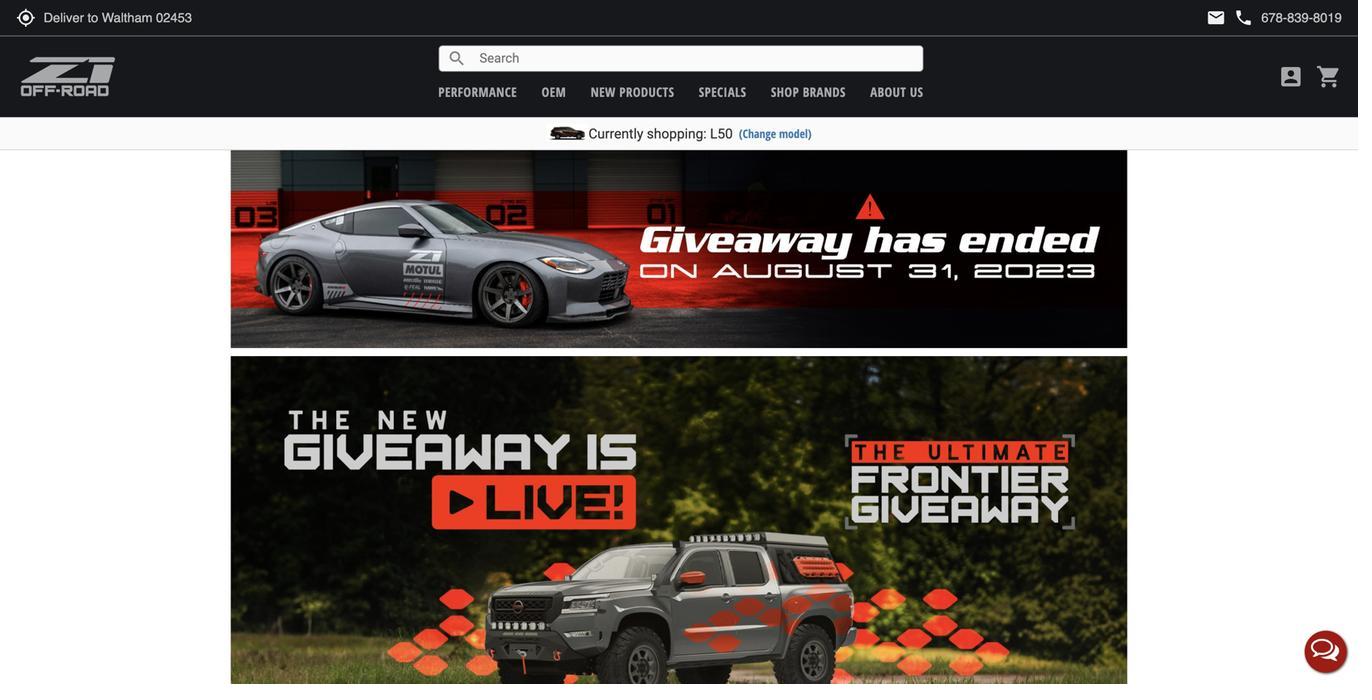 Task type: describe. For each thing, give the bounding box(es) containing it.
specials link
[[699, 83, 747, 101]]

new products
[[591, 83, 674, 101]]

shop
[[771, 83, 799, 101]]

account_box link
[[1274, 64, 1308, 90]]

specials
[[699, 83, 747, 101]]

phone
[[1234, 8, 1253, 27]]

oem
[[542, 83, 566, 101]]

about us
[[870, 83, 923, 101]]

mail phone
[[1207, 8, 1253, 27]]

mail
[[1207, 8, 1226, 27]]

account_box
[[1278, 64, 1304, 90]]

new products link
[[591, 83, 674, 101]]

about
[[870, 83, 906, 101]]

currently shopping: l50 (change model)
[[589, 126, 812, 142]]

mail link
[[1207, 8, 1226, 27]]

search
[[447, 49, 467, 68]]

model)
[[779, 126, 812, 141]]

shopping_cart
[[1316, 64, 1342, 90]]

about us link
[[870, 83, 923, 101]]



Task type: vqa. For each thing, say whether or not it's contained in the screenshot.
products
yes



Task type: locate. For each thing, give the bounding box(es) containing it.
oem link
[[542, 83, 566, 101]]

performance
[[438, 83, 517, 101]]

shopping:
[[647, 126, 707, 142]]

shop brands link
[[771, 83, 846, 101]]

products
[[619, 83, 674, 101]]

phone link
[[1234, 8, 1342, 27]]

z1 motorsports logo image
[[20, 57, 116, 97]]

my_location
[[16, 8, 36, 27]]

performance link
[[438, 83, 517, 101]]

(change
[[739, 126, 776, 141]]

brands
[[803, 83, 846, 101]]

us
[[910, 83, 923, 101]]

currently
[[589, 126, 643, 142]]

l50
[[710, 126, 733, 142]]

shop brands
[[771, 83, 846, 101]]

new
[[591, 83, 616, 101]]

Search search field
[[467, 46, 923, 71]]

shopping_cart link
[[1312, 64, 1342, 90]]

(change model) link
[[739, 126, 812, 141]]



